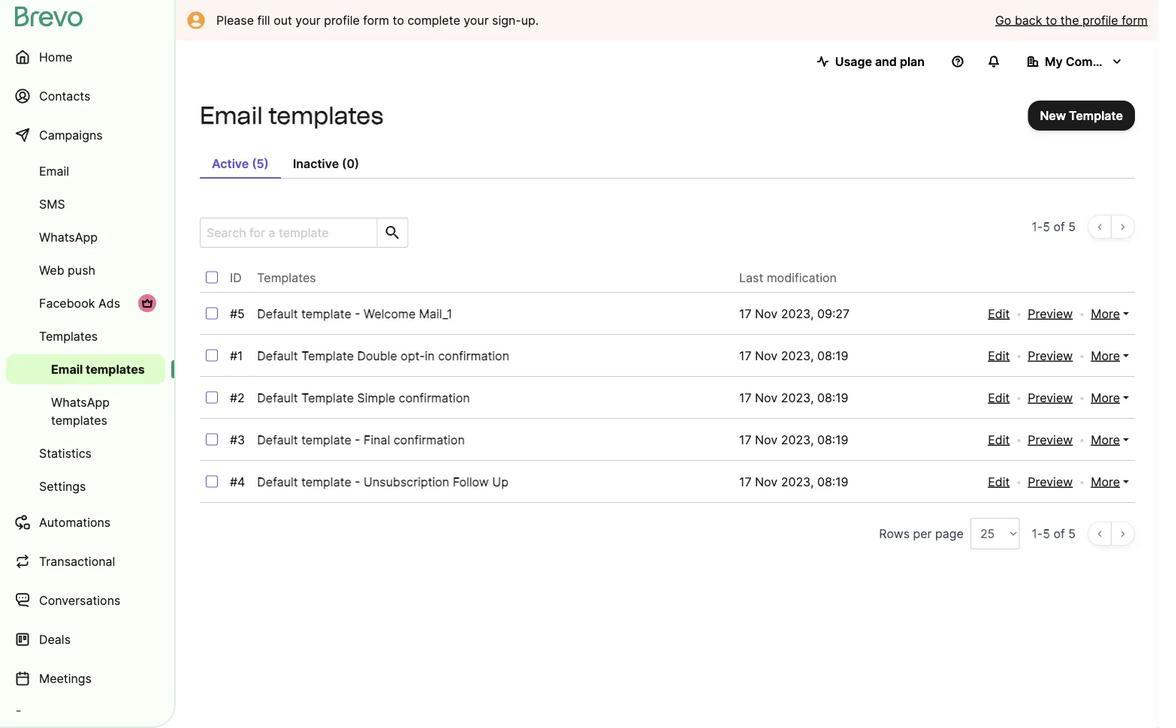 Task type: describe. For each thing, give the bounding box(es) containing it.
out
[[274, 13, 292, 27]]

edit link for in
[[988, 347, 1010, 365]]

mail_1
[[419, 307, 452, 321]]

default template double opt-in confirmation link
[[257, 349, 509, 363]]

17 nov 2023, 08:19 for in
[[739, 349, 849, 363]]

please
[[216, 13, 254, 27]]

the
[[1061, 13, 1079, 27]]

edit for follow
[[988, 475, 1010, 489]]

template for default template double opt-in confirmation
[[301, 349, 354, 363]]

2 1 - 5 of 5 from the top
[[1032, 527, 1076, 541]]

2 of from the top
[[1054, 527, 1065, 541]]

active
[[212, 156, 249, 171]]

up.
[[521, 13, 539, 27]]

2 vertical spatial 1
[[1032, 527, 1037, 541]]

default for default template - final confirmation
[[257, 433, 298, 447]]

statistics link
[[6, 439, 165, 469]]

more for confirmation
[[1091, 433, 1120, 447]]

modification
[[767, 270, 837, 285]]

usage and plan
[[835, 54, 925, 69]]

deals link
[[6, 622, 165, 658]]

2
[[237, 391, 245, 405]]

facebook ads
[[39, 296, 120, 311]]

default for default template simple confirmation
[[257, 391, 298, 405]]

0
[[347, 156, 355, 171]]

whatsapp templates link
[[6, 388, 165, 436]]

default template - welcome mail_1 link
[[257, 307, 452, 321]]

default template - welcome mail_1
[[257, 307, 452, 321]]

default for default template - welcome mail_1
[[257, 307, 298, 321]]

1 horizontal spatial email templates
[[200, 101, 384, 130]]

please fill out your profile form to complete your sign-up.
[[216, 13, 539, 27]]

plan
[[900, 54, 925, 69]]

simple
[[357, 391, 395, 405]]

conversations
[[39, 594, 120, 608]]

0 vertical spatial templates
[[268, 101, 384, 130]]

0 horizontal spatial templates
[[39, 329, 98, 344]]

0 vertical spatial email
[[200, 101, 263, 130]]

back
[[1015, 13, 1042, 27]]

1 vertical spatial email templates
[[51, 362, 145, 377]]

follow
[[453, 475, 489, 489]]

company
[[1066, 54, 1121, 69]]

3 preview link from the top
[[1028, 389, 1073, 407]]

preview for confirmation
[[1028, 433, 1073, 447]]

my company
[[1045, 54, 1121, 69]]

meetings link
[[6, 661, 165, 697]]

template for new template
[[1069, 108, 1123, 123]]

2 08:19 from the top
[[817, 391, 849, 405]]

17 nov 2023, 08:19 for follow
[[739, 475, 849, 489]]

2 to from the left
[[1046, 13, 1057, 27]]

template for default template simple confirmation
[[301, 391, 354, 405]]

default for default template double opt-in confirmation
[[257, 349, 298, 363]]

preview link for follow
[[1028, 473, 1073, 491]]

email templates link
[[6, 355, 165, 385]]

more for mail_1
[[1091, 307, 1120, 321]]

2023, for mail_1
[[781, 307, 814, 321]]

default template - unsubscription follow up link
[[257, 475, 509, 489]]

web push link
[[6, 255, 165, 285]]

last modification
[[739, 270, 837, 285]]

2023, for follow
[[781, 475, 814, 489]]

4
[[237, 475, 245, 489]]

web
[[39, 263, 64, 278]]

preview for follow
[[1028, 475, 1073, 489]]

usage
[[835, 54, 872, 69]]

edit for in
[[988, 349, 1010, 363]]

preview for mail_1
[[1028, 307, 1073, 321]]

sms link
[[6, 189, 165, 219]]

email inside 'link'
[[39, 164, 69, 178]]

last
[[739, 270, 763, 285]]

# 3
[[230, 433, 245, 447]]

default template simple confirmation
[[257, 391, 470, 405]]

17 nov 2023, 08:19 for confirmation
[[739, 433, 849, 447]]

my
[[1045, 54, 1063, 69]]

more for follow
[[1091, 475, 1120, 489]]

# for 2
[[230, 391, 237, 405]]

unsubscription
[[364, 475, 449, 489]]

inactive ( 0 )
[[293, 156, 359, 171]]

2023, for in
[[781, 349, 814, 363]]

active ( 5 )
[[212, 156, 269, 171]]

whatsapp link
[[6, 222, 165, 252]]

0 vertical spatial 1
[[1032, 219, 1037, 234]]

08:19 for follow
[[817, 475, 849, 489]]

new
[[1040, 108, 1066, 123]]

2 your from the left
[[464, 13, 489, 27]]

edit for confirmation
[[988, 433, 1010, 447]]

17 for mail_1
[[739, 307, 752, 321]]

whatsapp templates
[[51, 395, 110, 428]]

08:19 for confirmation
[[817, 433, 849, 447]]

template for welcome
[[301, 307, 351, 321]]

template for unsubscription
[[301, 475, 351, 489]]

home
[[39, 50, 73, 64]]

more button for follow
[[1091, 473, 1129, 491]]

contacts
[[39, 89, 90, 103]]

1 vertical spatial 1
[[237, 349, 243, 363]]

in
[[425, 349, 435, 363]]

facebook
[[39, 296, 95, 311]]

default template - final confirmation link
[[257, 433, 465, 447]]

profile for the
[[1083, 13, 1118, 27]]

3 2023, from the top
[[781, 391, 814, 405]]

email link
[[6, 156, 165, 186]]

transactional
[[39, 554, 115, 569]]

welcome
[[364, 307, 416, 321]]

edit link for follow
[[988, 473, 1010, 491]]

push
[[68, 263, 95, 278]]

1 of from the top
[[1054, 219, 1065, 234]]

# for 5
[[230, 307, 237, 321]]

final
[[364, 433, 390, 447]]

templates link
[[6, 322, 165, 352]]

3 nov from the top
[[755, 391, 778, 405]]

nov for mail_1
[[755, 307, 778, 321]]

( for 0
[[342, 156, 347, 171]]

3 preview from the top
[[1028, 391, 1073, 405]]

form for your
[[363, 13, 389, 27]]

id
[[230, 270, 242, 285]]

deals
[[39, 633, 71, 647]]

preview link for mail_1
[[1028, 305, 1073, 323]]

new template button
[[1028, 101, 1135, 131]]

web push
[[39, 263, 95, 278]]

meetings
[[39, 672, 92, 686]]

facebook ads link
[[6, 288, 165, 319]]

nov for in
[[755, 349, 778, 363]]

edit for mail_1
[[988, 307, 1010, 321]]

more button for in
[[1091, 347, 1129, 365]]

17 for confirmation
[[739, 433, 752, 447]]



Task type: locate. For each thing, give the bounding box(es) containing it.
0 vertical spatial email templates
[[200, 101, 384, 130]]

0 horizontal spatial )
[[264, 156, 269, 171]]

5 more button from the top
[[1091, 473, 1129, 491]]

rows per page
[[879, 527, 964, 541]]

more button for confirmation
[[1091, 431, 1129, 449]]

inactive
[[293, 156, 339, 171]]

1 ) from the left
[[264, 156, 269, 171]]

email down templates link
[[51, 362, 83, 377]]

- for follow
[[355, 475, 360, 489]]

default template double opt-in confirmation
[[257, 349, 509, 363]]

0 vertical spatial confirmation
[[438, 349, 509, 363]]

1 more from the top
[[1091, 307, 1120, 321]]

) for inactive ( 0 )
[[355, 156, 359, 171]]

usage and plan button
[[805, 47, 937, 77]]

default template - unsubscription follow up
[[257, 475, 509, 489]]

2023,
[[781, 307, 814, 321], [781, 349, 814, 363], [781, 391, 814, 405], [781, 433, 814, 447], [781, 475, 814, 489]]

( right inactive
[[342, 156, 347, 171]]

nov for confirmation
[[755, 433, 778, 447]]

5 edit link from the top
[[988, 473, 1010, 491]]

more button for mail_1
[[1091, 305, 1129, 323]]

1
[[1032, 219, 1037, 234], [237, 349, 243, 363], [1032, 527, 1037, 541]]

1 vertical spatial template
[[301, 433, 351, 447]]

default template - final confirmation
[[257, 433, 465, 447]]

more button
[[1091, 305, 1129, 323], [1091, 347, 1129, 365], [1091, 389, 1129, 407], [1091, 431, 1129, 449], [1091, 473, 1129, 491]]

# up # 2
[[230, 349, 237, 363]]

default template simple confirmation link
[[257, 391, 470, 405]]

confirmation right in
[[438, 349, 509, 363]]

of
[[1054, 219, 1065, 234], [1054, 527, 1065, 541]]

1 horizontal spatial to
[[1046, 13, 1057, 27]]

4 preview link from the top
[[1028, 431, 1073, 449]]

1 more button from the top
[[1091, 305, 1129, 323]]

2 more from the top
[[1091, 349, 1120, 363]]

email templates up inactive
[[200, 101, 384, 130]]

home link
[[6, 39, 165, 75]]

08:19
[[817, 349, 849, 363], [817, 391, 849, 405], [817, 433, 849, 447], [817, 475, 849, 489]]

0 horizontal spatial form
[[363, 13, 389, 27]]

4 preview from the top
[[1028, 433, 1073, 447]]

1 17 nov 2023, 08:19 from the top
[[739, 349, 849, 363]]

email up the sms
[[39, 164, 69, 178]]

5 17 from the top
[[739, 475, 752, 489]]

0 vertical spatial whatsapp
[[39, 230, 98, 245]]

17 for follow
[[739, 475, 752, 489]]

1 edit link from the top
[[988, 305, 1010, 323]]

)
[[264, 156, 269, 171], [355, 156, 359, 171]]

5 nov from the top
[[755, 475, 778, 489]]

rows
[[879, 527, 910, 541]]

whatsapp
[[39, 230, 98, 245], [51, 395, 110, 410]]

go back to the profile form link
[[995, 11, 1148, 29]]

your left 'sign-'
[[464, 13, 489, 27]]

0 vertical spatial of
[[1054, 219, 1065, 234]]

17 for in
[[739, 349, 752, 363]]

0 vertical spatial template
[[301, 307, 351, 321]]

contacts link
[[6, 78, 165, 114]]

conversations link
[[6, 583, 165, 619]]

confirmation
[[438, 349, 509, 363], [399, 391, 470, 405], [394, 433, 465, 447]]

2 default from the top
[[257, 349, 298, 363]]

2 more button from the top
[[1091, 347, 1129, 365]]

# down the id
[[230, 307, 237, 321]]

1 your from the left
[[295, 13, 321, 27]]

settings
[[39, 479, 86, 494]]

whatsapp inside 'link'
[[51, 395, 110, 410]]

3 edit link from the top
[[988, 389, 1010, 407]]

your right out
[[295, 13, 321, 27]]

1 2023, from the top
[[781, 307, 814, 321]]

2 profile from the left
[[1083, 13, 1118, 27]]

3 default from the top
[[257, 391, 298, 405]]

and
[[875, 54, 897, 69]]

1 # from the top
[[230, 307, 237, 321]]

0 horizontal spatial to
[[393, 13, 404, 27]]

templates down campaign name search box
[[257, 270, 316, 285]]

per
[[913, 527, 932, 541]]

template down 'default template - final confirmation'
[[301, 475, 351, 489]]

edit link for mail_1
[[988, 305, 1010, 323]]

preview link for in
[[1028, 347, 1073, 365]]

08:19 for in
[[817, 349, 849, 363]]

0 horizontal spatial email templates
[[51, 362, 145, 377]]

2 ( from the left
[[342, 156, 347, 171]]

whatsapp for whatsapp
[[39, 230, 98, 245]]

to
[[393, 13, 404, 27], [1046, 13, 1057, 27]]

1 form from the left
[[363, 13, 389, 27]]

( for 5
[[252, 156, 257, 171]]

(
[[252, 156, 257, 171], [342, 156, 347, 171]]

2023, for confirmation
[[781, 433, 814, 447]]

go
[[995, 13, 1012, 27]]

template left simple at the left bottom of the page
[[301, 391, 354, 405]]

default right 3
[[257, 433, 298, 447]]

09:27
[[817, 307, 850, 321]]

1 edit from the top
[[988, 307, 1010, 321]]

template left double
[[301, 349, 354, 363]]

1 horizontal spatial your
[[464, 13, 489, 27]]

# for 1
[[230, 349, 237, 363]]

1 preview link from the top
[[1028, 305, 1073, 323]]

campaigns
[[39, 128, 103, 142]]

templates up the statistics "link"
[[51, 413, 107, 428]]

fill
[[257, 13, 270, 27]]

- for mail_1
[[355, 307, 360, 321]]

campaigns link
[[6, 117, 165, 153]]

sms
[[39, 197, 65, 211]]

template right new on the right top
[[1069, 108, 1123, 123]]

form
[[363, 13, 389, 27], [1122, 13, 1148, 27]]

templates inside whatsapp templates
[[51, 413, 107, 428]]

more
[[1091, 307, 1120, 321], [1091, 349, 1120, 363], [1091, 391, 1120, 405], [1091, 433, 1120, 447], [1091, 475, 1120, 489]]

4 edit link from the top
[[988, 431, 1010, 449]]

edit link
[[988, 305, 1010, 323], [988, 347, 1010, 365], [988, 389, 1010, 407], [988, 431, 1010, 449], [988, 473, 1010, 491]]

5 # from the top
[[230, 475, 237, 489]]

more for in
[[1091, 349, 1120, 363]]

email up active
[[200, 101, 263, 130]]

default right 4
[[257, 475, 298, 489]]

# 4
[[230, 475, 245, 489]]

template left final at the bottom left of page
[[301, 433, 351, 447]]

4 more from the top
[[1091, 433, 1120, 447]]

profile for your
[[324, 13, 360, 27]]

17 nov 2023, 08:19
[[739, 349, 849, 363], [739, 391, 849, 405], [739, 433, 849, 447], [739, 475, 849, 489]]

profile right the the
[[1083, 13, 1118, 27]]

nov for follow
[[755, 475, 778, 489]]

2 preview from the top
[[1028, 349, 1073, 363]]

2 nov from the top
[[755, 349, 778, 363]]

1 - 5 of 5
[[1032, 219, 1076, 234], [1032, 527, 1076, 541]]

1 vertical spatial of
[[1054, 527, 1065, 541]]

confirmation up unsubscription at the left
[[394, 433, 465, 447]]

4 17 from the top
[[739, 433, 752, 447]]

1 ( from the left
[[252, 156, 257, 171]]

3
[[237, 433, 245, 447]]

template for final
[[301, 433, 351, 447]]

2 vertical spatial email
[[51, 362, 83, 377]]

4 default from the top
[[257, 433, 298, 447]]

1 horizontal spatial )
[[355, 156, 359, 171]]

1 1 - 5 of 5 from the top
[[1032, 219, 1076, 234]]

2 # from the top
[[230, 349, 237, 363]]

1 nov from the top
[[755, 307, 778, 321]]

email
[[200, 101, 263, 130], [39, 164, 69, 178], [51, 362, 83, 377]]

2 vertical spatial confirmation
[[394, 433, 465, 447]]

whatsapp for whatsapp templates
[[51, 395, 110, 410]]

template left welcome
[[301, 307, 351, 321]]

4 # from the top
[[230, 433, 237, 447]]

3 template from the top
[[301, 475, 351, 489]]

2 edit link from the top
[[988, 347, 1010, 365]]

go back to the profile form
[[995, 13, 1148, 27]]

1 vertical spatial whatsapp
[[51, 395, 110, 410]]

1 vertical spatial templates
[[86, 362, 145, 377]]

default
[[257, 307, 298, 321], [257, 349, 298, 363], [257, 391, 298, 405], [257, 433, 298, 447], [257, 475, 298, 489]]

5 edit from the top
[[988, 475, 1010, 489]]

form right the the
[[1122, 13, 1148, 27]]

17 nov 2023, 09:27
[[739, 307, 850, 321]]

default for default template - unsubscription follow up
[[257, 475, 298, 489]]

statistics
[[39, 446, 92, 461]]

2 17 nov 2023, 08:19 from the top
[[739, 391, 849, 405]]

- for confirmation
[[355, 433, 360, 447]]

1 profile from the left
[[324, 13, 360, 27]]

4 nov from the top
[[755, 433, 778, 447]]

Campaign name search field
[[201, 219, 371, 247]]

2 2023, from the top
[[781, 349, 814, 363]]

# for 3
[[230, 433, 237, 447]]

complete
[[408, 13, 460, 27]]

1 horizontal spatial form
[[1122, 13, 1148, 27]]

1 horizontal spatial profile
[[1083, 13, 1118, 27]]

3 more button from the top
[[1091, 389, 1129, 407]]

templates up the inactive ( 0 )
[[268, 101, 384, 130]]

your
[[295, 13, 321, 27], [464, 13, 489, 27]]

) right inactive
[[355, 156, 359, 171]]

double
[[357, 349, 397, 363]]

confirmation down in
[[399, 391, 470, 405]]

2 vertical spatial template
[[301, 475, 351, 489]]

4 2023, from the top
[[781, 433, 814, 447]]

1 template from the top
[[301, 307, 351, 321]]

0 horizontal spatial (
[[252, 156, 257, 171]]

default right 2
[[257, 391, 298, 405]]

0 vertical spatial templates
[[257, 270, 316, 285]]

templates
[[257, 270, 316, 285], [39, 329, 98, 344]]

# 2
[[230, 391, 245, 405]]

default right # 5
[[257, 307, 298, 321]]

# down # 3
[[230, 475, 237, 489]]

5 2023, from the top
[[781, 475, 814, 489]]

1 to from the left
[[393, 13, 404, 27]]

to left the complete
[[393, 13, 404, 27]]

0 vertical spatial template
[[1069, 108, 1123, 123]]

edit link for confirmation
[[988, 431, 1010, 449]]

automations
[[39, 515, 111, 530]]

profile right out
[[324, 13, 360, 27]]

whatsapp up web push
[[39, 230, 98, 245]]

ads
[[98, 296, 120, 311]]

( right active
[[252, 156, 257, 171]]

edit
[[988, 307, 1010, 321], [988, 349, 1010, 363], [988, 391, 1010, 405], [988, 433, 1010, 447], [988, 475, 1010, 489]]

2 edit from the top
[[988, 349, 1010, 363]]

17
[[739, 307, 752, 321], [739, 349, 752, 363], [739, 391, 752, 405], [739, 433, 752, 447], [739, 475, 752, 489]]

1 preview from the top
[[1028, 307, 1073, 321]]

whatsapp down email templates link
[[51, 395, 110, 410]]

3 17 from the top
[[739, 391, 752, 405]]

2 vertical spatial template
[[301, 391, 354, 405]]

5 preview from the top
[[1028, 475, 1073, 489]]

page
[[935, 527, 964, 541]]

nov
[[755, 307, 778, 321], [755, 349, 778, 363], [755, 391, 778, 405], [755, 433, 778, 447], [755, 475, 778, 489]]

1 vertical spatial templates
[[39, 329, 98, 344]]

preview
[[1028, 307, 1073, 321], [1028, 349, 1073, 363], [1028, 391, 1073, 405], [1028, 433, 1073, 447], [1028, 475, 1073, 489]]

# 5
[[230, 307, 245, 321]]

3 more from the top
[[1091, 391, 1120, 405]]

to left the the
[[1046, 13, 1057, 27]]

4 more button from the top
[[1091, 431, 1129, 449]]

# 1
[[230, 349, 243, 363]]

1 17 from the top
[[739, 307, 752, 321]]

2 template from the top
[[301, 433, 351, 447]]

) right active
[[264, 156, 269, 171]]

preview for in
[[1028, 349, 1073, 363]]

0 horizontal spatial your
[[295, 13, 321, 27]]

3 08:19 from the top
[[817, 433, 849, 447]]

1 vertical spatial email
[[39, 164, 69, 178]]

2 ) from the left
[[355, 156, 359, 171]]

template
[[301, 307, 351, 321], [301, 433, 351, 447], [301, 475, 351, 489]]

transactional link
[[6, 544, 165, 580]]

2 form from the left
[[1122, 13, 1148, 27]]

templates down facebook
[[39, 329, 98, 344]]

up
[[492, 475, 509, 489]]

1 vertical spatial template
[[301, 349, 354, 363]]

3 # from the top
[[230, 391, 237, 405]]

2 vertical spatial templates
[[51, 413, 107, 428]]

form for the
[[1122, 13, 1148, 27]]

email templates down templates link
[[51, 362, 145, 377]]

settings link
[[6, 472, 165, 502]]

# for 4
[[230, 475, 237, 489]]

4 17 nov 2023, 08:19 from the top
[[739, 475, 849, 489]]

default right "# 1"
[[257, 349, 298, 363]]

2 preview link from the top
[[1028, 347, 1073, 365]]

1 default from the top
[[257, 307, 298, 321]]

4 edit from the top
[[988, 433, 1010, 447]]

) for active ( 5 )
[[264, 156, 269, 171]]

2 17 from the top
[[739, 349, 752, 363]]

my company button
[[1015, 47, 1135, 77]]

new template
[[1040, 108, 1123, 123]]

5 preview link from the top
[[1028, 473, 1073, 491]]

3 17 nov 2023, 08:19 from the top
[[739, 433, 849, 447]]

form left the complete
[[363, 13, 389, 27]]

0 vertical spatial 1 - 5 of 5
[[1032, 219, 1076, 234]]

preview link for confirmation
[[1028, 431, 1073, 449]]

5 default from the top
[[257, 475, 298, 489]]

-
[[1037, 219, 1043, 234], [355, 307, 360, 321], [355, 433, 360, 447], [355, 475, 360, 489], [1037, 527, 1043, 541]]

1 vertical spatial confirmation
[[399, 391, 470, 405]]

1 horizontal spatial (
[[342, 156, 347, 171]]

3 edit from the top
[[988, 391, 1010, 405]]

1 vertical spatial 1 - 5 of 5
[[1032, 527, 1076, 541]]

template inside new template button
[[1069, 108, 1123, 123]]

# down "# 1"
[[230, 391, 237, 405]]

1 horizontal spatial templates
[[257, 270, 316, 285]]

automations link
[[6, 505, 165, 541]]

sign-
[[492, 13, 521, 27]]

templates down templates link
[[86, 362, 145, 377]]

# down # 2
[[230, 433, 237, 447]]

5 more from the top
[[1091, 475, 1120, 489]]

left___rvooi image
[[141, 298, 153, 310]]

opt-
[[401, 349, 425, 363]]

0 horizontal spatial profile
[[324, 13, 360, 27]]

4 08:19 from the top
[[817, 475, 849, 489]]

1 08:19 from the top
[[817, 349, 849, 363]]



Task type: vqa. For each thing, say whether or not it's contained in the screenshot.


